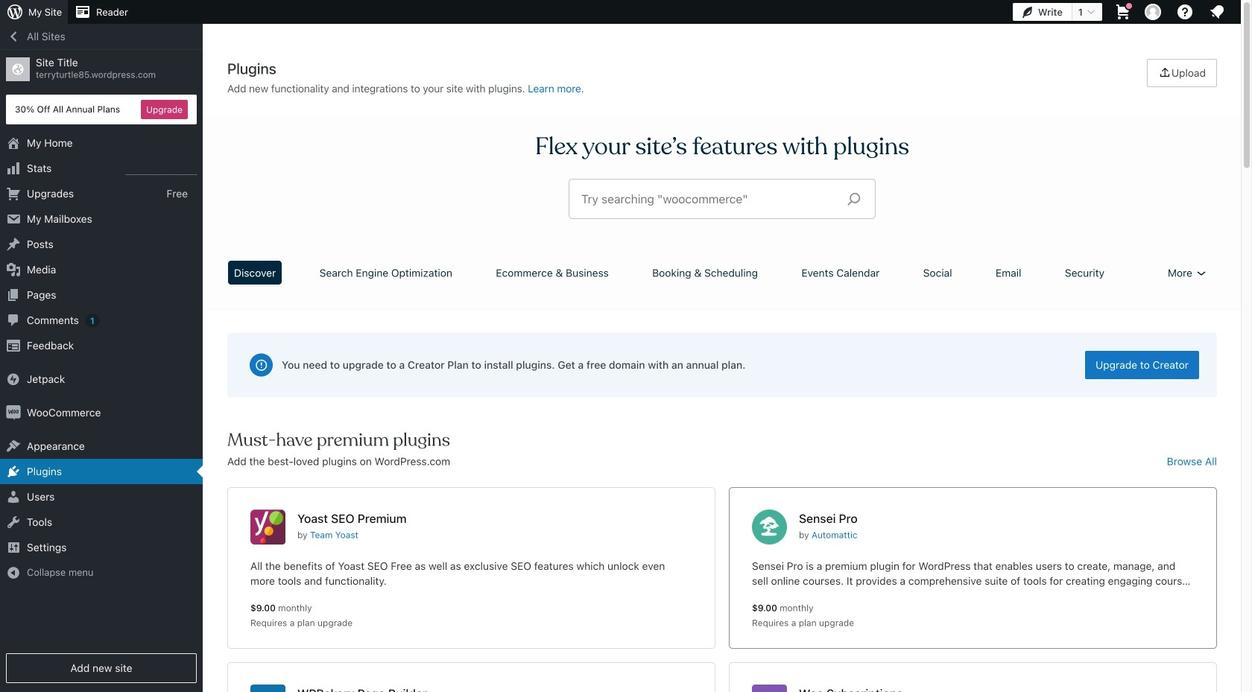 Task type: locate. For each thing, give the bounding box(es) containing it.
my shopping cart image
[[1114, 3, 1132, 21]]

0 vertical spatial img image
[[6, 372, 21, 387]]

main content
[[222, 59, 1222, 692]]

1 horizontal spatial plugin icon image
[[752, 510, 787, 545]]

None search field
[[569, 180, 875, 218]]

plugin icon image
[[250, 510, 285, 545], [752, 510, 787, 545]]

img image
[[6, 372, 21, 387], [6, 405, 21, 420]]

1 plugin icon image from the left
[[250, 510, 285, 545]]

0 horizontal spatial plugin icon image
[[250, 510, 285, 545]]

1 vertical spatial img image
[[6, 405, 21, 420]]

help image
[[1176, 3, 1194, 21]]

2 plugin icon image from the left
[[752, 510, 787, 545]]

1 img image from the top
[[6, 372, 21, 387]]



Task type: vqa. For each thing, say whether or not it's contained in the screenshot.
plugin icon
yes



Task type: describe. For each thing, give the bounding box(es) containing it.
Search search field
[[581, 180, 836, 218]]

2 img image from the top
[[6, 405, 21, 420]]

manage your notifications image
[[1208, 3, 1226, 21]]

highest hourly views 0 image
[[126, 165, 197, 175]]

my profile image
[[1145, 4, 1161, 20]]

open search image
[[836, 189, 873, 209]]



